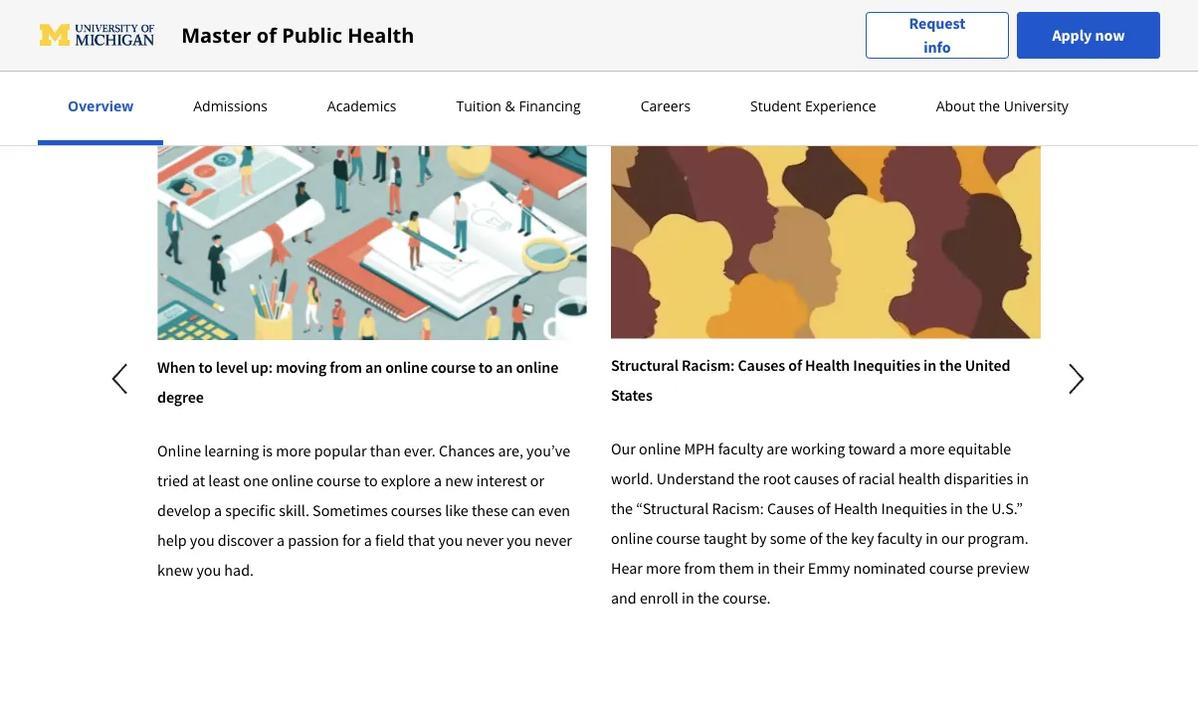 Task type: locate. For each thing, give the bounding box(es) containing it.
admissions
[[193, 97, 268, 115]]

financing
[[519, 97, 581, 115]]

our
[[942, 529, 964, 549]]

of down causes
[[818, 499, 831, 519]]

in left united
[[924, 356, 937, 376]]

emmy
[[808, 559, 850, 579]]

1 horizontal spatial to
[[364, 471, 378, 491]]

online right our
[[639, 439, 681, 459]]

racism: right structural
[[682, 356, 735, 376]]

by
[[751, 529, 767, 549]]

1 an from the left
[[365, 358, 382, 377]]

2 vertical spatial health
[[834, 499, 878, 519]]

health up key
[[834, 499, 878, 519]]

2 an from the left
[[496, 358, 513, 377]]

ever.
[[404, 441, 436, 461]]

learning
[[204, 441, 259, 461]]

disparities
[[944, 469, 1014, 489]]

online
[[385, 358, 428, 377], [516, 358, 559, 377], [639, 439, 681, 459], [272, 471, 313, 491], [611, 529, 653, 549]]

1 horizontal spatial an
[[496, 358, 513, 377]]

to
[[199, 358, 213, 377], [479, 358, 493, 377], [364, 471, 378, 491]]

racial
[[859, 469, 895, 489]]

more
[[910, 439, 945, 459], [276, 441, 311, 461], [646, 559, 681, 579]]

to down 'than'
[[364, 471, 378, 491]]

1 vertical spatial from
[[684, 559, 716, 579]]

causes
[[794, 469, 839, 489]]

&
[[505, 97, 515, 115]]

admissions link
[[187, 97, 274, 115]]

a inside our online mph faculty are working toward a more equitable world. understand the root causes of racial health disparities in the "structural racism: causes of health inequities in the u.s." online course taught by some of the key faculty in our program. hear more from them in their emmy nominated course preview and enroll in the course.
[[899, 439, 907, 459]]

a down skill.
[[277, 531, 285, 551]]

in up u.s."
[[1017, 469, 1029, 489]]

tried
[[157, 471, 189, 491]]

help
[[157, 531, 187, 551]]

course inside when to level up: moving from an online course to an online degree
[[431, 358, 476, 377]]

causes
[[738, 356, 786, 376], [767, 499, 814, 519]]

1 vertical spatial faculty
[[877, 529, 923, 549]]

of
[[257, 21, 277, 49], [789, 356, 802, 376], [842, 469, 856, 489], [818, 499, 831, 519], [810, 529, 823, 549]]

working
[[791, 439, 845, 459]]

health up working
[[805, 356, 850, 376]]

a
[[899, 439, 907, 459], [434, 471, 442, 491], [214, 501, 222, 521], [277, 531, 285, 551], [364, 531, 372, 551]]

master
[[181, 21, 251, 49]]

discover
[[218, 531, 273, 551]]

of right some
[[810, 529, 823, 549]]

online up skill.
[[272, 471, 313, 491]]

up:
[[251, 358, 273, 377]]

info
[[924, 37, 951, 57]]

mph
[[684, 439, 715, 459]]

student
[[751, 97, 802, 115]]

a left new
[[434, 471, 442, 491]]

in inside "structural racism: causes of health inequities in the united states"
[[924, 356, 937, 376]]

0 horizontal spatial an
[[365, 358, 382, 377]]

1 vertical spatial health
[[805, 356, 850, 376]]

faculty left the 'are'
[[718, 439, 764, 459]]

inequities
[[853, 356, 921, 376], [881, 499, 947, 519]]

0 vertical spatial racism:
[[682, 356, 735, 376]]

can
[[511, 501, 535, 521]]

or
[[530, 471, 544, 491]]

course down "structural
[[656, 529, 701, 549]]

never down these
[[466, 531, 504, 551]]

0 horizontal spatial from
[[330, 358, 362, 377]]

0 horizontal spatial more
[[276, 441, 311, 461]]

least
[[208, 471, 240, 491]]

1 horizontal spatial from
[[684, 559, 716, 579]]

interest
[[476, 471, 527, 491]]

in
[[924, 356, 937, 376], [1017, 469, 1029, 489], [951, 499, 963, 519], [926, 529, 938, 549], [758, 559, 770, 579], [682, 589, 694, 609]]

an up are,
[[496, 358, 513, 377]]

inequities inside "structural racism: causes of health inequities in the united states"
[[853, 356, 921, 376]]

at
[[192, 471, 205, 491]]

the left united
[[940, 356, 962, 376]]

causes up some
[[767, 499, 814, 519]]

course up "chances"
[[431, 358, 476, 377]]

understand
[[657, 469, 735, 489]]

to up "chances"
[[479, 358, 493, 377]]

degree
[[157, 387, 204, 407]]

racism: inside our online mph faculty are working toward a more equitable world. understand the root causes of racial health disparities in the "structural racism: causes of health inequities in the u.s." online course taught by some of the key faculty in our program. hear more from them in their emmy nominated course preview and enroll in the course.
[[712, 499, 764, 519]]

university
[[1004, 97, 1069, 115]]

in up our
[[951, 499, 963, 519]]

in left their at the right of page
[[758, 559, 770, 579]]

racism: up taught
[[712, 499, 764, 519]]

overview
[[68, 97, 134, 115]]

an
[[365, 358, 382, 377], [496, 358, 513, 377]]

our
[[611, 439, 636, 459]]

more right is
[[276, 441, 311, 461]]

1 horizontal spatial never
[[535, 531, 572, 551]]

them
[[719, 559, 754, 579]]

to inside online learning is more popular than ever. chances are, you've tried at least one online course to explore a new interest or develop a specific skill. sometimes courses like these can even help you discover a passion for a field that you never you never knew you had.
[[364, 471, 378, 491]]

a down least
[[214, 501, 222, 521]]

for
[[342, 531, 361, 551]]

faculty
[[718, 439, 764, 459], [877, 529, 923, 549]]

and
[[611, 589, 637, 609]]

0 horizontal spatial never
[[466, 531, 504, 551]]

course down our
[[929, 559, 974, 579]]

about the university link
[[930, 97, 1075, 115]]

toward
[[848, 439, 896, 459]]

key
[[851, 529, 874, 549]]

structural racism: causes of health inequities in the united states link
[[611, 121, 1041, 410]]

more up enroll
[[646, 559, 681, 579]]

had.
[[224, 561, 254, 580]]

faculty up "nominated"
[[877, 529, 923, 549]]

2 horizontal spatial more
[[910, 439, 945, 459]]

tuition & financing
[[456, 97, 581, 115]]

careers link
[[635, 97, 697, 115]]

their
[[773, 559, 805, 579]]

courses
[[391, 501, 442, 521]]

careers
[[641, 97, 691, 115]]

course down the popular
[[317, 471, 361, 491]]

0 vertical spatial from
[[330, 358, 362, 377]]

the down the 'disparities'
[[966, 499, 988, 519]]

an right moving
[[365, 358, 382, 377]]

racism:
[[682, 356, 735, 376], [712, 499, 764, 519]]

of inside "structural racism: causes of health inequities in the united states"
[[789, 356, 802, 376]]

now
[[1095, 25, 1125, 45]]

you right 'that'
[[438, 531, 463, 551]]

health right public
[[348, 21, 414, 49]]

of up working
[[789, 356, 802, 376]]

apply now button
[[1017, 12, 1161, 59]]

more up health
[[910, 439, 945, 459]]

1 vertical spatial inequities
[[881, 499, 947, 519]]

causes up the 'are'
[[738, 356, 786, 376]]

inequities up toward on the right bottom
[[853, 356, 921, 376]]

to left level
[[199, 358, 213, 377]]

racism: inside "structural racism: causes of health inequities in the united states"
[[682, 356, 735, 376]]

the inside "structural racism: causes of health inequities in the united states"
[[940, 356, 962, 376]]

2 horizontal spatial to
[[479, 358, 493, 377]]

are,
[[498, 441, 523, 461]]

structural racism: causes of health inequities in the united states image
[[611, 121, 1041, 339]]

online
[[157, 441, 201, 461]]

the
[[979, 97, 1000, 115], [940, 356, 962, 376], [738, 469, 760, 489], [611, 499, 633, 519], [966, 499, 988, 519], [826, 529, 848, 549], [698, 589, 720, 609]]

preview
[[977, 559, 1030, 579]]

from right moving
[[330, 358, 362, 377]]

public
[[282, 21, 342, 49]]

request info button
[[866, 11, 1009, 59]]

hear
[[611, 559, 643, 579]]

inequities down health
[[881, 499, 947, 519]]

equitable
[[948, 439, 1012, 459]]

0 horizontal spatial faculty
[[718, 439, 764, 459]]

a right toward on the right bottom
[[899, 439, 907, 459]]

more inside online learning is more popular than ever. chances are, you've tried at least one online course to explore a new interest or develop a specific skill. sometimes courses like these can even help you discover a passion for a field that you never you never knew you had.
[[276, 441, 311, 461]]

root
[[763, 469, 791, 489]]

develop
[[157, 501, 211, 521]]

0 vertical spatial inequities
[[853, 356, 921, 376]]

2 never from the left
[[535, 531, 572, 551]]

never down even
[[535, 531, 572, 551]]

health
[[898, 469, 941, 489]]

in left our
[[926, 529, 938, 549]]

online up hear
[[611, 529, 653, 549]]

the down world.
[[611, 499, 633, 519]]

when to level up: moving from an online course to an online degree image
[[157, 121, 587, 341]]

"structural
[[636, 499, 709, 519]]

1 vertical spatial causes
[[767, 499, 814, 519]]

0 vertical spatial causes
[[738, 356, 786, 376]]

nominated
[[853, 559, 926, 579]]

from
[[330, 358, 362, 377], [684, 559, 716, 579]]

1 vertical spatial racism:
[[712, 499, 764, 519]]

causes inside "structural racism: causes of health inequities in the united states"
[[738, 356, 786, 376]]

from left them
[[684, 559, 716, 579]]

skill.
[[279, 501, 309, 521]]



Task type: vqa. For each thing, say whether or not it's contained in the screenshot.
Salesforce Sales Development Representative No prerequisites • Self-paced
no



Task type: describe. For each thing, give the bounding box(es) containing it.
academics
[[327, 97, 397, 115]]

the left key
[[826, 529, 848, 549]]

the left root
[[738, 469, 760, 489]]

0 vertical spatial faculty
[[718, 439, 764, 459]]

field
[[375, 531, 405, 551]]

you've
[[527, 441, 571, 461]]

about
[[936, 97, 976, 115]]

apply
[[1053, 25, 1092, 45]]

you down the can
[[507, 531, 532, 551]]

level
[[216, 358, 248, 377]]

popular
[[314, 441, 367, 461]]

health inside "structural racism: causes of health inequities in the united states"
[[805, 356, 850, 376]]

even
[[538, 501, 570, 521]]

structural racism: causes of health inequities in the united states
[[611, 356, 1011, 405]]

when
[[157, 358, 195, 377]]

when to level up: moving from an online course to an online degree
[[157, 358, 559, 407]]

program.
[[968, 529, 1029, 549]]

1 horizontal spatial more
[[646, 559, 681, 579]]

new
[[445, 471, 473, 491]]

of left racial
[[842, 469, 856, 489]]

go to previous slide image
[[99, 355, 144, 403]]

some
[[770, 529, 806, 549]]

when to level up: moving from an online course to an online degree link
[[157, 121, 587, 412]]

health inside our online mph faculty are working toward a more equitable world. understand the root causes of racial health disparities in the "structural racism: causes of health inequities in the u.s." online course taught by some of the key faculty in our program. hear more from them in their emmy nominated course preview and enroll in the course.
[[834, 499, 878, 519]]

of left public
[[257, 21, 277, 49]]

in right enroll
[[682, 589, 694, 609]]

the left the "course."
[[698, 589, 720, 609]]

a right for
[[364, 531, 372, 551]]

course inside online learning is more popular than ever. chances are, you've tried at least one online course to explore a new interest or develop a specific skill. sometimes courses like these can even help you discover a passion for a field that you never you never knew you had.
[[317, 471, 361, 491]]

like
[[445, 501, 469, 521]]

sometimes
[[313, 501, 388, 521]]

0 horizontal spatial to
[[199, 358, 213, 377]]

master of public health
[[181, 21, 414, 49]]

course.
[[723, 589, 771, 609]]

experience
[[805, 97, 877, 115]]

request info
[[909, 13, 966, 57]]

the right the about
[[979, 97, 1000, 115]]

academics link
[[321, 97, 403, 115]]

student experience
[[751, 97, 877, 115]]

than
[[370, 441, 401, 461]]

1 horizontal spatial faculty
[[877, 529, 923, 549]]

are
[[767, 439, 788, 459]]

states
[[611, 386, 653, 405]]

causes inside our online mph faculty are working toward a more equitable world. understand the root causes of racial health disparities in the "structural racism: causes of health inequities in the u.s." online course taught by some of the key faculty in our program. hear more from them in their emmy nominated course preview and enroll in the course.
[[767, 499, 814, 519]]

you left had.
[[196, 561, 221, 580]]

passion
[[288, 531, 339, 551]]

taught
[[704, 529, 748, 549]]

united
[[965, 356, 1011, 376]]

enroll
[[640, 589, 679, 609]]

from inside our online mph faculty are working toward a more equitable world. understand the root causes of racial health disparities in the "structural racism: causes of health inequities in the u.s." online course taught by some of the key faculty in our program. hear more from them in their emmy nominated course preview and enroll in the course.
[[684, 559, 716, 579]]

specific
[[225, 501, 276, 521]]

chances
[[439, 441, 495, 461]]

go to next slide image
[[1054, 355, 1100, 403]]

is
[[262, 441, 273, 461]]

world.
[[611, 469, 654, 489]]

apply now
[[1053, 25, 1125, 45]]

tuition & financing link
[[450, 97, 587, 115]]

student experience link
[[745, 97, 883, 115]]

you right help on the left bottom of the page
[[190, 531, 215, 551]]

one
[[243, 471, 268, 491]]

university of michigan image
[[38, 19, 157, 51]]

u.s."
[[992, 499, 1023, 519]]

our online mph faculty are working toward a more equitable world. understand the root causes of racial health disparities in the "structural racism: causes of health inequities in the u.s." online course taught by some of the key faculty in our program. hear more from them in their emmy nominated course preview and enroll in the course.
[[611, 439, 1030, 609]]

moving
[[276, 358, 327, 377]]

go to previous slide image
[[112, 364, 127, 394]]

structural
[[611, 356, 679, 376]]

about the university
[[936, 97, 1069, 115]]

0 vertical spatial health
[[348, 21, 414, 49]]

online inside online learning is more popular than ever. chances are, you've tried at least one online course to explore a new interest or develop a specific skill. sometimes courses like these can even help you discover a passion for a field that you never you never knew you had.
[[272, 471, 313, 491]]

online learning is more popular than ever. chances are, you've tried at least one online course to explore a new interest or develop a specific skill. sometimes courses like these can even help you discover a passion for a field that you never you never knew you had.
[[157, 441, 572, 580]]

these
[[472, 501, 508, 521]]

tuition
[[456, 97, 502, 115]]

from inside when to level up: moving from an online course to an online degree
[[330, 358, 362, 377]]

explore
[[381, 471, 431, 491]]

overview link
[[62, 97, 140, 115]]

that
[[408, 531, 435, 551]]

inequities inside our online mph faculty are working toward a more equitable world. understand the root causes of racial health disparities in the "structural racism: causes of health inequities in the u.s." online course taught by some of the key faculty in our program. hear more from them in their emmy nominated course preview and enroll in the course.
[[881, 499, 947, 519]]

online up "you've"
[[516, 358, 559, 377]]

1 never from the left
[[466, 531, 504, 551]]

request
[[909, 13, 966, 33]]

online up ever.
[[385, 358, 428, 377]]



